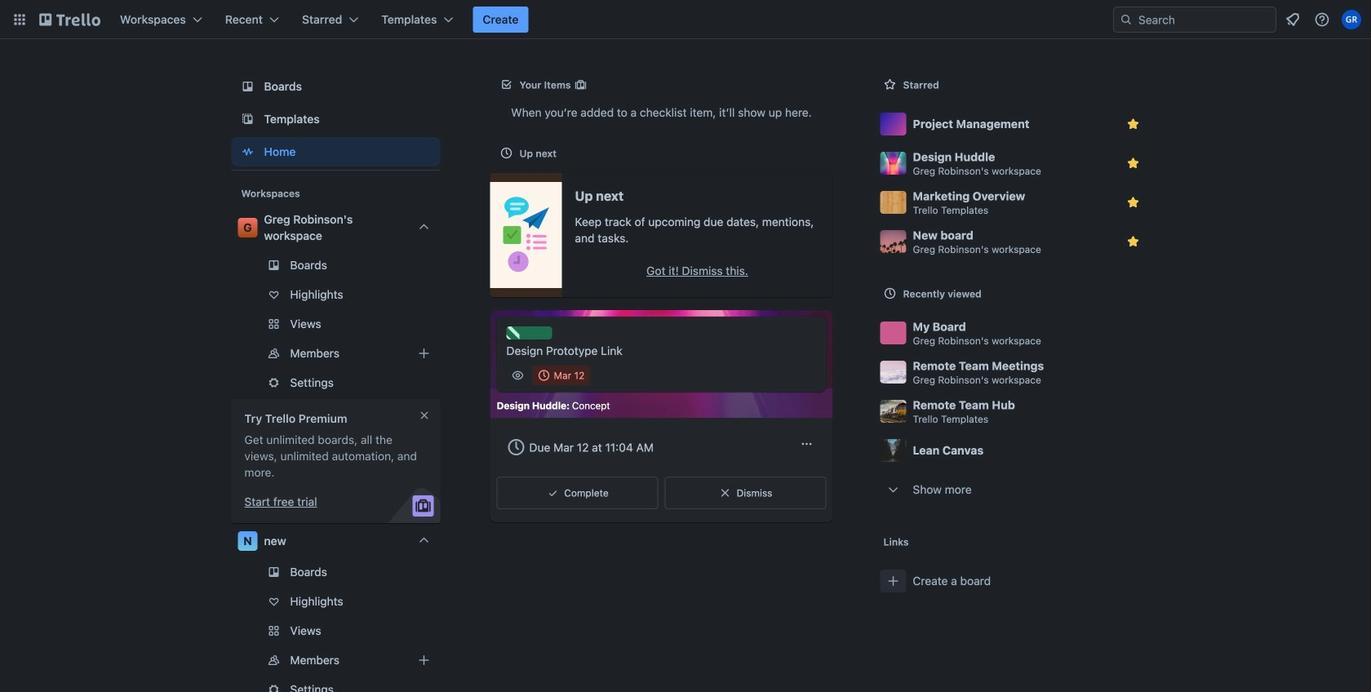 Task type: vqa. For each thing, say whether or not it's contained in the screenshot.
Firefox Save to Trello Configure
no



Task type: describe. For each thing, give the bounding box(es) containing it.
click to unstar design huddle . it will be removed from your starred list. image
[[1125, 155, 1142, 171]]

search image
[[1120, 13, 1133, 26]]

primary element
[[0, 0, 1372, 39]]

template board image
[[238, 109, 258, 129]]

greg robinson (gregrobinson96) image
[[1342, 10, 1362, 29]]

Search field
[[1133, 8, 1276, 31]]

click to unstar marketing overview. it will be removed from your starred list. image
[[1125, 194, 1142, 211]]

1 add image from the top
[[414, 344, 434, 363]]



Task type: locate. For each thing, give the bounding box(es) containing it.
click to unstar project management. it will be removed from your starred list. image
[[1125, 116, 1142, 132]]

open information menu image
[[1314, 11, 1331, 28]]

board image
[[238, 77, 258, 96]]

color: green, title: none image
[[507, 327, 552, 340]]

0 notifications image
[[1283, 10, 1303, 29]]

back to home image
[[39, 7, 100, 33]]

home image
[[238, 142, 258, 162]]

add image
[[414, 344, 434, 363], [414, 651, 434, 670]]

1 vertical spatial add image
[[414, 651, 434, 670]]

click to unstar new board. it will be removed from your starred list. image
[[1125, 233, 1142, 250]]

0 vertical spatial add image
[[414, 344, 434, 363]]

2 add image from the top
[[414, 651, 434, 670]]



